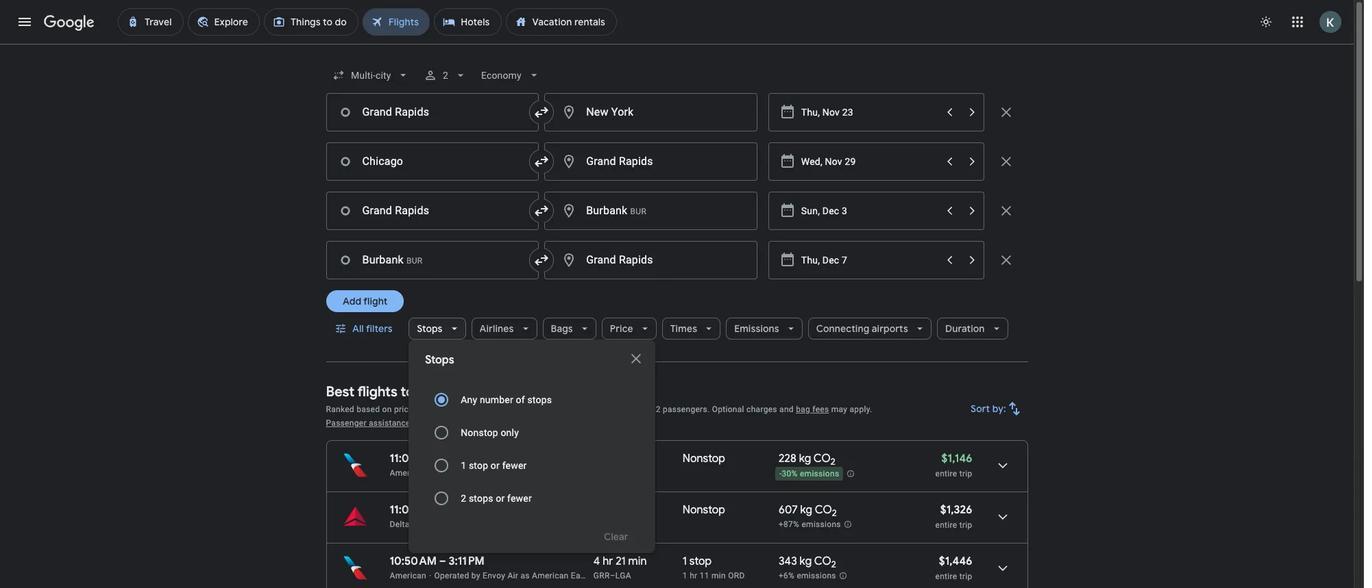 Task type: locate. For each thing, give the bounding box(es) containing it.
co for 228
[[813, 452, 831, 466]]

trip inside $1,326 entire trip
[[959, 521, 972, 531]]

fees right +
[[624, 405, 640, 415]]

0 horizontal spatial stop
[[469, 461, 488, 472]]

stops
[[417, 323, 443, 335], [425, 354, 454, 367]]

as right airways
[[551, 469, 560, 478]]

co inside 228 kg co 2
[[813, 452, 831, 466]]

stops right the filters
[[417, 323, 443, 335]]

fees right bag
[[812, 405, 829, 415]]

11:00 am
[[390, 504, 435, 518]]

2 inside prices include required taxes + fees for 2 passengers. optional charges and bag fees may apply. passenger assistance
[[656, 405, 661, 415]]

may
[[831, 405, 847, 415]]

0 horizontal spatial as
[[521, 572, 530, 581]]

None field
[[326, 63, 415, 88], [476, 63, 546, 88], [326, 63, 415, 88], [476, 63, 546, 88]]

entire down $1,326
[[935, 521, 957, 531]]

0 horizontal spatial fees
[[624, 405, 640, 415]]

1 stop flight. element
[[683, 555, 712, 571]]

connecting
[[816, 323, 869, 335]]

2 vertical spatial emissions
[[797, 572, 836, 581]]

total duration 4 hr 21 min. element
[[593, 555, 683, 571]]

and
[[415, 405, 430, 415], [779, 405, 794, 415]]

departure text field for the remove flight from burbank to grand rapids on thu, dec 7 image
[[801, 242, 937, 279]]

0 horizontal spatial hr
[[603, 555, 613, 569]]

$1,326 entire trip
[[935, 504, 972, 531]]

kg for 343
[[800, 555, 812, 569]]

envoy
[[483, 572, 505, 581]]

nonstop flight. element for 228
[[683, 452, 725, 468]]

fees
[[624, 405, 640, 415], [812, 405, 829, 415]]

0 vertical spatial eagle
[[601, 469, 622, 478]]

price
[[610, 323, 633, 335]]

– inside 11:00 am – 12:59 pm delta
[[437, 504, 444, 518]]

main menu image
[[16, 14, 33, 30]]

entire inside $1,326 entire trip
[[935, 521, 957, 531]]

+6% emissions
[[779, 572, 836, 581]]

0 vertical spatial 1
[[461, 461, 466, 472]]

1 vertical spatial by
[[471, 572, 480, 581]]

1 swap origin and destination. image from the top
[[533, 104, 550, 121]]

2 departure text field from the top
[[801, 143, 937, 180]]

4
[[593, 555, 600, 569]]

entire for $1,146
[[935, 470, 957, 479]]

leaves gerald r. ford international airport at 11:00 am on thursday, november 23 and arrives at laguardia airport at 12:59 pm on thursday, november 23. element
[[390, 504, 490, 518]]

2 vertical spatial 1
[[683, 572, 687, 581]]

1 vertical spatial co
[[815, 504, 832, 518]]

trip inside $1,446 entire trip
[[959, 572, 972, 582]]

1 horizontal spatial fees
[[812, 405, 829, 415]]

3 trip from the top
[[959, 572, 972, 582]]

4 departure text field from the top
[[801, 242, 937, 279]]

1446 US dollars text field
[[939, 555, 972, 569]]

and left bag
[[779, 405, 794, 415]]

kg up +87% emissions
[[800, 504, 812, 518]]

swap origin and destination. image for departure text box corresponding to the remove flight from burbank to grand rapids on thu, dec 7 image
[[533, 252, 550, 269]]

swap origin and destination. image
[[533, 154, 550, 170], [533, 252, 550, 269]]

close dialog image
[[628, 351, 644, 367]]

min
[[628, 555, 647, 569], [712, 572, 726, 581]]

0 vertical spatial operated
[[434, 469, 469, 478]]

0 vertical spatial kg
[[799, 452, 811, 466]]

kg inside "343 kg co 2"
[[800, 555, 812, 569]]

as right air
[[521, 572, 530, 581]]

3 entire from the top
[[935, 572, 957, 582]]

operated for 1:09 pm
[[434, 469, 469, 478]]

1 stop or fewer
[[461, 461, 527, 472]]

trip
[[959, 470, 972, 479], [959, 521, 972, 531], [959, 572, 972, 582]]

1 vertical spatial trip
[[959, 521, 972, 531]]

american down 10:50 am at the bottom left of page
[[390, 572, 426, 581]]

operated down leaves gerald r. ford international airport at 10:50 am on thursday, november 23 and arrives at laguardia airport at 3:11 pm on thursday, november 23. element
[[434, 572, 469, 581]]

– for 11:06 am
[[436, 452, 443, 466]]

-
[[779, 470, 782, 479]]

0 horizontal spatial stops
[[469, 494, 493, 504]]

co up +87% emissions
[[815, 504, 832, 518]]

or for stop
[[491, 461, 500, 472]]

stops down stops popup button
[[425, 354, 454, 367]]

stop inside 1 stop 1 hr 11 min ord
[[689, 555, 712, 569]]

american
[[390, 469, 426, 478], [562, 469, 599, 478], [390, 572, 426, 581], [532, 572, 569, 581]]

entire inside $1,146 entire trip
[[935, 470, 957, 479]]

30%
[[782, 470, 798, 479]]

2 trip from the top
[[959, 521, 972, 531]]

emissions
[[734, 323, 779, 335]]

all filters
[[352, 323, 392, 335]]

co
[[813, 452, 831, 466], [815, 504, 832, 518], [814, 555, 831, 569]]

1 vertical spatial swap origin and destination. image
[[533, 252, 550, 269]]

min inside 1 stop 1 hr 11 min ord
[[712, 572, 726, 581]]

2 by from the top
[[471, 572, 480, 581]]

0 vertical spatial stop
[[469, 461, 488, 472]]

0 vertical spatial hr
[[603, 555, 613, 569]]

1 vertical spatial swap origin and destination. image
[[533, 203, 550, 219]]

york
[[448, 384, 477, 401]]

0 vertical spatial nonstop flight. element
[[683, 452, 725, 468]]

3 departure text field from the top
[[801, 193, 937, 230]]

departure text field for "remove flight from chicago to grand rapids on wed, nov 29" icon
[[801, 143, 937, 180]]

0 vertical spatial swap origin and destination. image
[[533, 154, 550, 170]]

co for 343
[[814, 555, 831, 569]]

times
[[670, 323, 697, 335]]

co inside the 607 kg co 2
[[815, 504, 832, 518]]

swap origin and destination. image
[[533, 104, 550, 121], [533, 203, 550, 219]]

min right 11 in the bottom of the page
[[712, 572, 726, 581]]

by down arrival time: 3:11 pm. "text box"
[[471, 572, 480, 581]]

american down "11:06 am"
[[390, 469, 426, 478]]

Departure time: 10:50 AM. text field
[[390, 555, 437, 569]]

nonstop up 1:09 pm
[[461, 428, 498, 439]]

or right 1:09 pm text box
[[491, 461, 500, 472]]

2 vertical spatial co
[[814, 555, 831, 569]]

leaves gerald r. ford international airport at 11:06 am on thursday, november 23 and arrives at laguardia airport at 1:09 pm on thursday, november 23. element
[[390, 452, 485, 466]]

2 swap origin and destination. image from the top
[[533, 252, 550, 269]]

1 vertical spatial fewer
[[507, 494, 532, 504]]

loading results progress bar
[[0, 44, 1354, 47]]

emissions down the 607 kg co 2
[[802, 520, 841, 530]]

nonstop flight. element up 1 stop flight. element
[[683, 504, 725, 520]]

2 inside 228 kg co 2
[[831, 457, 836, 468]]

passengers.
[[663, 405, 710, 415]]

2 and from the left
[[779, 405, 794, 415]]

emissions down 228 kg co 2
[[800, 470, 839, 479]]

0 horizontal spatial and
[[415, 405, 430, 415]]

12:59 pm
[[447, 504, 490, 518]]

1 horizontal spatial eagle
[[601, 469, 622, 478]]

None text field
[[326, 93, 539, 132], [544, 93, 757, 132], [544, 143, 757, 181], [326, 93, 539, 132], [544, 93, 757, 132], [544, 143, 757, 181]]

2 inside the 607 kg co 2
[[832, 508, 837, 520]]

stops right of
[[527, 395, 552, 406]]

for
[[643, 405, 653, 415]]

2 vertical spatial kg
[[800, 555, 812, 569]]

co up +6% emissions
[[814, 555, 831, 569]]

1 by from the top
[[471, 469, 480, 478]]

2 swap origin and destination. image from the top
[[533, 203, 550, 219]]

0 vertical spatial trip
[[959, 470, 972, 479]]

1 nonstop flight. element from the top
[[683, 452, 725, 468]]

1 horizontal spatial and
[[779, 405, 794, 415]]

new
[[417, 384, 446, 401]]

2 vertical spatial nonstop
[[683, 504, 725, 518]]

2 fees from the left
[[812, 405, 829, 415]]

or down republic at the left of the page
[[496, 494, 505, 504]]

nonstop flight. element down "passengers."
[[683, 452, 725, 468]]

Departure time: 11:00 AM. text field
[[390, 504, 435, 518]]

by
[[471, 469, 480, 478], [471, 572, 480, 581]]

1 swap origin and destination. image from the top
[[533, 154, 550, 170]]

1 operated from the top
[[434, 469, 469, 478]]

0 vertical spatial stops
[[527, 395, 552, 406]]

trip down the 1326 us dollars text field
[[959, 521, 972, 531]]

1 stop 1 hr 11 min ord
[[683, 555, 745, 581]]

1 vertical spatial 1
[[683, 555, 687, 569]]

by down 1:09 pm
[[471, 469, 480, 478]]

stops button
[[409, 313, 466, 345]]

swap origin and destination. image for departure text box related to remove flight from grand rapids to burbank on sun, dec 3 'icon'
[[533, 203, 550, 219]]

0 vertical spatial or
[[491, 461, 500, 472]]

1 vertical spatial entire
[[935, 521, 957, 531]]

hr right '4'
[[603, 555, 613, 569]]

stops option group
[[425, 384, 639, 515]]

1 vertical spatial emissions
[[802, 520, 841, 530]]

0 vertical spatial entire
[[935, 470, 957, 479]]

1 vertical spatial nonstop flight. element
[[683, 504, 725, 520]]

0 vertical spatial swap origin and destination. image
[[533, 104, 550, 121]]

kg up +6% emissions
[[800, 555, 812, 569]]

1 vertical spatial nonstop
[[683, 452, 725, 466]]

air
[[508, 572, 518, 581]]

entire down the $1,146
[[935, 470, 957, 479]]

stop
[[469, 461, 488, 472], [689, 555, 712, 569]]

1 horizontal spatial min
[[712, 572, 726, 581]]

– for 11:00 am
[[437, 504, 444, 518]]

trip down 1146 us dollars text box
[[959, 470, 972, 479]]

1 vertical spatial operated
[[434, 572, 469, 581]]

nonstop inside stops option group
[[461, 428, 498, 439]]

1 departure text field from the top
[[801, 94, 937, 131]]

hr inside 1 stop 1 hr 11 min ord
[[690, 572, 697, 581]]

hr left 11 in the bottom of the page
[[690, 572, 697, 581]]

nonstop up 1 stop flight. element
[[683, 504, 725, 518]]

operated for 3:11 pm
[[434, 572, 469, 581]]

2
[[443, 70, 448, 81], [656, 405, 661, 415], [831, 457, 836, 468], [461, 494, 466, 504], [832, 508, 837, 520], [831, 559, 836, 571]]

entire
[[935, 470, 957, 479], [935, 521, 957, 531], [935, 572, 957, 582]]

stops
[[527, 395, 552, 406], [469, 494, 493, 504]]

and right price
[[415, 405, 430, 415]]

departure text field for remove flight from grand rapids to burbank on sun, dec 3 'icon'
[[801, 193, 937, 230]]

0 vertical spatial stops
[[417, 323, 443, 335]]

best
[[326, 384, 354, 401]]

2 vertical spatial trip
[[959, 572, 972, 582]]

kg inside 228 kg co 2
[[799, 452, 811, 466]]

eagle for 1:09 pm
[[601, 469, 622, 478]]

eagle down the total duration 2 hr 3 min. element
[[601, 469, 622, 478]]

0 horizontal spatial eagle
[[571, 572, 592, 581]]

None text field
[[326, 143, 539, 181], [326, 192, 539, 230], [544, 192, 757, 230], [326, 241, 539, 280], [544, 241, 757, 280], [326, 143, 539, 181], [326, 192, 539, 230], [544, 192, 757, 230], [326, 241, 539, 280], [544, 241, 757, 280]]

bags button
[[543, 313, 596, 345]]

lga
[[615, 572, 631, 581]]

1 vertical spatial kg
[[800, 504, 812, 518]]

0 vertical spatial min
[[628, 555, 647, 569]]

0 vertical spatial nonstop
[[461, 428, 498, 439]]

stop for or
[[469, 461, 488, 472]]

1 vertical spatial hr
[[690, 572, 697, 581]]

operated
[[434, 469, 469, 478], [434, 572, 469, 581]]

Departure text field
[[801, 94, 937, 131], [801, 143, 937, 180], [801, 193, 937, 230], [801, 242, 937, 279]]

1 vertical spatial stops
[[469, 494, 493, 504]]

prices
[[503, 405, 527, 415]]

stop inside option group
[[469, 461, 488, 472]]

1 horizontal spatial stop
[[689, 555, 712, 569]]

stops down republic at the left of the page
[[469, 494, 493, 504]]

1 vertical spatial eagle
[[571, 572, 592, 581]]

stop down nonstop only at bottom left
[[469, 461, 488, 472]]

-30% emissions
[[779, 470, 839, 479]]

number
[[480, 395, 513, 406]]

2 stops or fewer
[[461, 494, 532, 504]]

1 vertical spatial as
[[521, 572, 530, 581]]

emissions for 607
[[802, 520, 841, 530]]

nonstop flight. element
[[683, 452, 725, 468], [683, 504, 725, 520]]

nonstop down "passengers."
[[683, 452, 725, 466]]

1 inside stops option group
[[461, 461, 466, 472]]

kg inside the 607 kg co 2
[[800, 504, 812, 518]]

remove flight from chicago to grand rapids on wed, nov 29 image
[[998, 154, 1014, 170]]

co up -30% emissions
[[813, 452, 831, 466]]

convenience
[[432, 405, 480, 415]]

1 horizontal spatial as
[[551, 469, 560, 478]]

nonstop flight. element for 607
[[683, 504, 725, 520]]

2 operated from the top
[[434, 572, 469, 581]]

as
[[551, 469, 560, 478], [521, 572, 530, 581]]

emissions
[[800, 470, 839, 479], [802, 520, 841, 530], [797, 572, 836, 581]]

stop up 11 in the bottom of the page
[[689, 555, 712, 569]]

1 vertical spatial min
[[712, 572, 726, 581]]

1 vertical spatial or
[[496, 494, 505, 504]]

entire down $1,446 text field
[[935, 572, 957, 582]]

eagle left grr
[[571, 572, 592, 581]]

nonstop for 12:59 pm
[[683, 504, 725, 518]]

swap origin and destination. image for departure text box for "remove flight from chicago to grand rapids on wed, nov 29" icon
[[533, 154, 550, 170]]

2 vertical spatial entire
[[935, 572, 957, 582]]

1 for 1 stop or fewer
[[461, 461, 466, 472]]

2 nonstop flight. element from the top
[[683, 504, 725, 520]]

eagle
[[601, 469, 622, 478], [571, 572, 592, 581]]

1 trip from the top
[[959, 470, 972, 479]]

0 vertical spatial by
[[471, 469, 480, 478]]

nonstop
[[461, 428, 498, 439], [683, 452, 725, 466], [683, 504, 725, 518]]

0 horizontal spatial min
[[628, 555, 647, 569]]

– inside 4 hr 21 min grr – lga
[[610, 572, 615, 581]]

operated down 1:09 pm
[[434, 469, 469, 478]]

1 vertical spatial stop
[[689, 555, 712, 569]]

None search field
[[326, 59, 1028, 554]]

1 entire from the top
[[935, 470, 957, 479]]

entire inside $1,446 entire trip
[[935, 572, 957, 582]]

– for 10:50 am
[[439, 555, 446, 569]]

remove flight from grand rapids to new york on thu, nov 23 image
[[998, 104, 1014, 121]]

2 entire from the top
[[935, 521, 957, 531]]

eagle for 3:11 pm
[[571, 572, 592, 581]]

trip inside $1,146 entire trip
[[959, 470, 972, 479]]

emissions down "343 kg co 2"
[[797, 572, 836, 581]]

emissions button
[[726, 313, 802, 345]]

hr inside 4 hr 21 min grr – lga
[[603, 555, 613, 569]]

1 horizontal spatial hr
[[690, 572, 697, 581]]

228 kg co 2
[[779, 452, 836, 468]]

or for stops
[[496, 494, 505, 504]]

21
[[616, 555, 626, 569]]

or
[[491, 461, 500, 472], [496, 494, 505, 504]]

apply.
[[850, 405, 872, 415]]

min right '21' at the left bottom
[[628, 555, 647, 569]]

grr
[[593, 572, 610, 581]]

emissions for 343
[[797, 572, 836, 581]]

0 vertical spatial fewer
[[502, 461, 527, 472]]

0 vertical spatial as
[[551, 469, 560, 478]]

co inside "343 kg co 2"
[[814, 555, 831, 569]]

kg up -30% emissions
[[799, 452, 811, 466]]

change appearance image
[[1250, 5, 1282, 38]]

trip down $1,446
[[959, 572, 972, 582]]

add flight
[[342, 295, 387, 308]]

0 vertical spatial co
[[813, 452, 831, 466]]



Task type: describe. For each thing, give the bounding box(es) containing it.
Arrival time: 3:11 PM. text field
[[449, 555, 484, 569]]

stops inside popup button
[[417, 323, 443, 335]]

ord
[[728, 572, 745, 581]]

prices include required taxes + fees for 2 passengers. optional charges and bag fees may apply. passenger assistance
[[326, 405, 872, 428]]

Arrival time: 1:09 PM. text field
[[446, 452, 485, 466]]

any number of stops
[[461, 395, 552, 406]]

2 button
[[418, 59, 473, 92]]

flight details. leaves gerald r. ford international airport at 10:50 am on thursday, november 23 and arrives at laguardia airport at 3:11 pm on thursday, november 23. image
[[986, 552, 1019, 585]]

price
[[394, 405, 413, 415]]

of
[[516, 395, 525, 406]]

min inside 4 hr 21 min grr – lga
[[628, 555, 647, 569]]

$1,326
[[940, 504, 972, 518]]

$1,446
[[939, 555, 972, 569]]

0 vertical spatial emissions
[[800, 470, 839, 479]]

$1,146
[[941, 452, 972, 466]]

$1,146 entire trip
[[935, 452, 972, 479]]

by for 3:11 pm
[[471, 572, 480, 581]]

add flight button
[[326, 291, 404, 313]]

2 inside "343 kg co 2"
[[831, 559, 836, 571]]

228
[[779, 452, 796, 466]]

connecting airports button
[[808, 313, 931, 345]]

passenger assistance button
[[326, 419, 410, 428]]

airlines
[[480, 323, 514, 335]]

1 for 1 stop 1 hr 11 min ord
[[683, 555, 687, 569]]

as for 11:06 am – 1:09 pm
[[551, 469, 560, 478]]

10:50 am
[[390, 555, 437, 569]]

entire for $1,326
[[935, 521, 957, 531]]

flight details. leaves gerald r. ford international airport at 11:00 am on thursday, november 23 and arrives at laguardia airport at 12:59 pm on thursday, november 23. image
[[986, 501, 1019, 534]]

607
[[779, 504, 798, 518]]

ranked based on price and convenience
[[326, 405, 480, 415]]

co for 607
[[815, 504, 832, 518]]

any
[[461, 395, 477, 406]]

1:09 pm
[[446, 452, 485, 466]]

1 horizontal spatial stops
[[527, 395, 552, 406]]

$1,446 entire trip
[[935, 555, 972, 582]]

republic
[[483, 469, 516, 478]]

607 kg co 2
[[779, 504, 837, 520]]

and inside prices include required taxes + fees for 2 passengers. optional charges and bag fees may apply. passenger assistance
[[779, 405, 794, 415]]

sort by:
[[970, 403, 1006, 415]]

duration button
[[937, 313, 1008, 345]]

stop for 1
[[689, 555, 712, 569]]

flight details. leaves gerald r. ford international airport at 11:06 am on thursday, november 23 and arrives at laguardia airport at 1:09 pm on thursday, november 23. image
[[986, 450, 1019, 483]]

operated by envoy air as american eagle
[[434, 572, 592, 581]]

taxes
[[594, 405, 614, 415]]

by:
[[992, 403, 1006, 415]]

+6%
[[779, 572, 795, 581]]

connecting airports
[[816, 323, 908, 335]]

based
[[357, 405, 380, 415]]

10:50 am – 3:11 pm
[[390, 555, 484, 569]]

layover (1 of 1) is a 1 hr 11 min layover at o'hare international airport in chicago. element
[[683, 571, 772, 582]]

11:06 am – 1:09 pm
[[390, 452, 485, 466]]

fewer for 1 stop or fewer
[[502, 461, 527, 472]]

11:06 am
[[390, 452, 434, 466]]

all filters button
[[326, 313, 403, 345]]

bag
[[796, 405, 810, 415]]

sort
[[970, 403, 990, 415]]

Arrival time: 12:59 PM. text field
[[447, 504, 490, 518]]

+
[[617, 405, 622, 415]]

trip for $1,146
[[959, 470, 972, 479]]

trip for $1,446
[[959, 572, 972, 582]]

total duration 1 hr 59 min. element
[[593, 504, 683, 520]]

2 inside popup button
[[443, 70, 448, 81]]

swap origin and destination. image for departure text box associated with remove flight from grand rapids to new york on thu, nov 23 icon
[[533, 104, 550, 121]]

nonstop only
[[461, 428, 519, 439]]

operated by republic airways as american eagle
[[434, 469, 622, 478]]

airways
[[518, 469, 548, 478]]

departure text field for remove flight from grand rapids to new york on thu, nov 23 icon
[[801, 94, 937, 131]]

4 hr 21 min grr – lga
[[593, 555, 647, 581]]

bag fees button
[[796, 405, 829, 415]]

fewer for 2 stops or fewer
[[507, 494, 532, 504]]

2 inside stops option group
[[461, 494, 466, 504]]

none search field containing stops
[[326, 59, 1028, 554]]

add
[[342, 295, 361, 308]]

times button
[[662, 313, 720, 345]]

343
[[779, 555, 797, 569]]

all
[[352, 323, 363, 335]]

remove flight from grand rapids to burbank on sun, dec 3 image
[[998, 203, 1014, 219]]

optional
[[712, 405, 744, 415]]

Departure time: 11:06 AM. text field
[[390, 452, 434, 466]]

trip for $1,326
[[959, 521, 972, 531]]

on
[[382, 405, 392, 415]]

charges
[[746, 405, 777, 415]]

by for 1:09 pm
[[471, 469, 480, 478]]

assistance
[[369, 419, 410, 428]]

as for 10:50 am – 3:11 pm
[[521, 572, 530, 581]]

kg for 607
[[800, 504, 812, 518]]

airports
[[872, 323, 908, 335]]

1 and from the left
[[415, 405, 430, 415]]

passenger
[[326, 419, 367, 428]]

filters
[[366, 323, 392, 335]]

flight
[[363, 295, 387, 308]]

1 fees from the left
[[624, 405, 640, 415]]

sort by: button
[[965, 393, 1028, 426]]

bags
[[551, 323, 573, 335]]

required
[[560, 405, 591, 415]]

1 vertical spatial stops
[[425, 354, 454, 367]]

best flights to new york
[[326, 384, 477, 401]]

entire for $1,446
[[935, 572, 957, 582]]

+87% emissions
[[779, 520, 841, 530]]

11:00 am – 12:59 pm delta
[[390, 504, 490, 530]]

duration
[[945, 323, 985, 335]]

leaves gerald r. ford international airport at 10:50 am on thursday, november 23 and arrives at laguardia airport at 3:11 pm on thursday, november 23. element
[[390, 555, 484, 569]]

11
[[700, 572, 709, 581]]

only
[[501, 428, 519, 439]]

3:11 pm
[[449, 555, 484, 569]]

airlines button
[[471, 313, 537, 345]]

price button
[[602, 313, 656, 345]]

1326 US dollars text field
[[940, 504, 972, 518]]

nonstop for 1:09 pm
[[683, 452, 725, 466]]

remove flight from burbank to grand rapids on thu, dec 7 image
[[998, 252, 1014, 269]]

american right air
[[532, 572, 569, 581]]

343 kg co 2
[[779, 555, 836, 571]]

total duration 2 hr 3 min. element
[[593, 452, 683, 468]]

kg for 228
[[799, 452, 811, 466]]

1146 US dollars text field
[[941, 452, 972, 466]]

+87%
[[779, 520, 799, 530]]

american right airways
[[562, 469, 599, 478]]

delta
[[390, 520, 410, 530]]

ranked
[[326, 405, 354, 415]]



Task type: vqa. For each thing, say whether or not it's contained in the screenshot.
the bottommost online
no



